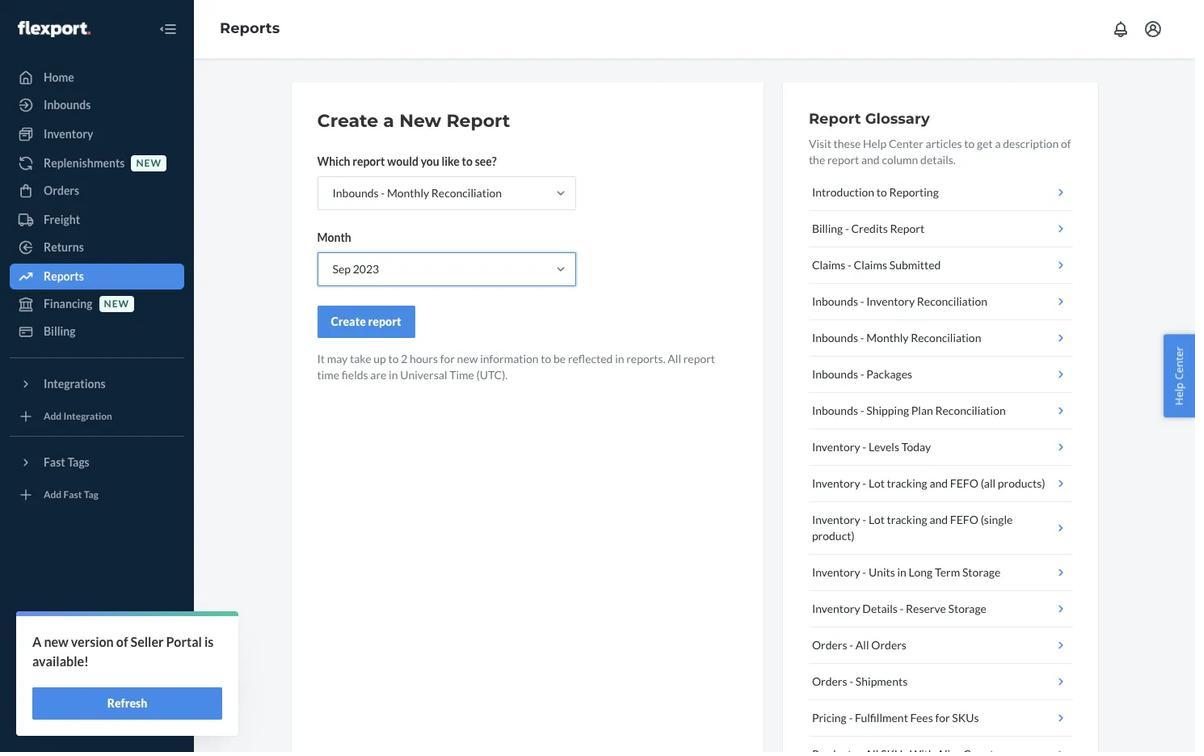 Task type: describe. For each thing, give the bounding box(es) containing it.
report for create a new report
[[447, 110, 511, 132]]

0 horizontal spatial monthly
[[387, 186, 430, 200]]

inbounds down the home
[[44, 98, 91, 112]]

inventory for inventory
[[44, 127, 93, 141]]

claims - claims submitted button
[[809, 247, 1073, 284]]

1 vertical spatial in
[[389, 368, 398, 382]]

support
[[79, 657, 120, 671]]

1 vertical spatial reports
[[44, 269, 84, 283]]

report for billing - credits report
[[891, 222, 925, 235]]

talk
[[44, 657, 64, 671]]

inbounds - monthly reconciliation inside button
[[813, 331, 982, 344]]

2023
[[353, 262, 379, 276]]

give
[[44, 712, 67, 726]]

tracking for (single
[[888, 513, 928, 526]]

reporting
[[890, 185, 939, 199]]

- for pricing - fulfillment fees for skus button
[[849, 711, 853, 725]]

see?
[[475, 154, 497, 168]]

inventory - units in long term storage button
[[809, 555, 1073, 591]]

up
[[374, 352, 386, 366]]

reconciliation down 'inbounds - packages' button
[[936, 404, 1007, 417]]

- down the which report would you like to see?
[[381, 186, 385, 200]]

report inside the visit these help center articles to get a description of the report and column details.
[[828, 153, 860, 167]]

to right talk
[[66, 657, 77, 671]]

- for inbounds - shipping plan reconciliation button
[[861, 404, 865, 417]]

term
[[936, 565, 961, 579]]

reconciliation down like
[[432, 186, 502, 200]]

inbounds for inbounds - monthly reconciliation button
[[813, 331, 859, 344]]

like
[[442, 154, 460, 168]]

product)
[[813, 529, 855, 543]]

get
[[978, 137, 994, 150]]

add fast tag link
[[10, 482, 184, 508]]

introduction to reporting
[[813, 185, 939, 199]]

inventory details - reserve storage button
[[809, 591, 1073, 628]]

details
[[863, 602, 898, 615]]

center inside the visit these help center articles to get a description of the report and column details.
[[889, 137, 924, 150]]

integrations
[[44, 377, 106, 391]]

inventory for inventory - levels today
[[813, 440, 861, 454]]

inventory for inventory - units in long term storage
[[813, 565, 861, 579]]

fulfillment
[[856, 711, 909, 725]]

units
[[869, 565, 896, 579]]

lot for inventory - lot tracking and fefo (all products)
[[869, 476, 885, 490]]

hours
[[410, 352, 438, 366]]

the
[[809, 153, 826, 167]]

inventory - units in long term storage
[[813, 565, 1001, 579]]

inventory - levels today
[[813, 440, 932, 454]]

help inside the visit these help center articles to get a description of the report and column details.
[[864, 137, 887, 150]]

are
[[371, 368, 387, 382]]

a new version of seller portal is available!
[[32, 634, 214, 669]]

- for inventory - levels today button
[[863, 440, 867, 454]]

version
[[71, 634, 114, 649]]

center inside help center button
[[1173, 347, 1187, 380]]

integration
[[63, 410, 112, 422]]

fast inside dropdown button
[[44, 455, 65, 469]]

add fast tag
[[44, 489, 99, 501]]

new up orders link
[[136, 157, 162, 169]]

inventory - levels today button
[[809, 429, 1073, 466]]

inventory link
[[10, 121, 184, 147]]

create for create report
[[331, 315, 366, 328]]

claims - claims submitted
[[813, 258, 942, 272]]

sep
[[333, 262, 351, 276]]

fast tags button
[[10, 450, 184, 475]]

inbounds - shipping plan reconciliation button
[[809, 393, 1073, 429]]

orders link
[[10, 178, 184, 204]]

create a new report
[[317, 110, 511, 132]]

all inside 'it may take up to 2 hours for new information to be reflected in reports. all report time fields are in universal time (utc).'
[[668, 352, 682, 366]]

take
[[350, 352, 372, 366]]

shipments
[[856, 674, 908, 688]]

tracking for (all
[[888, 476, 928, 490]]

inbounds - inventory reconciliation button
[[809, 284, 1073, 320]]

2
[[401, 352, 408, 366]]

open account menu image
[[1144, 19, 1164, 39]]

billing for billing - credits report
[[813, 222, 844, 235]]

fefo for (all
[[951, 476, 979, 490]]

flexport logo image
[[18, 21, 90, 37]]

inventory - lot tracking and fefo (single product) button
[[809, 502, 1073, 555]]

introduction to reporting button
[[809, 175, 1073, 211]]

freight
[[44, 213, 80, 226]]

inventory for inventory details - reserve storage
[[813, 602, 861, 615]]

new up billing link
[[104, 298, 129, 310]]

2 vertical spatial help
[[44, 685, 68, 699]]

visit
[[809, 137, 832, 150]]

1 vertical spatial fast
[[63, 489, 82, 501]]

refresh button
[[32, 687, 222, 720]]

column
[[883, 153, 919, 167]]

inbounds down which
[[333, 186, 379, 200]]

pricing - fulfillment fees for skus
[[813, 711, 980, 725]]

orders for orders - all orders
[[813, 638, 848, 652]]

reserve
[[907, 602, 947, 615]]

glossary
[[866, 110, 931, 128]]

inbounds for inbounds - inventory reconciliation button
[[813, 294, 859, 308]]

a inside the visit these help center articles to get a description of the report and column details.
[[996, 137, 1002, 150]]

returns
[[44, 240, 84, 254]]

tags
[[67, 455, 90, 469]]

report glossary
[[809, 110, 931, 128]]

1 horizontal spatial in
[[615, 352, 625, 366]]

help center link
[[10, 679, 184, 705]]

all inside button
[[856, 638, 870, 652]]

levels
[[869, 440, 900, 454]]

you
[[421, 154, 440, 168]]

orders for orders - shipments
[[813, 674, 848, 688]]

refresh
[[107, 696, 147, 710]]

articles
[[926, 137, 963, 150]]

pricing
[[813, 711, 847, 725]]

- for inbounds - inventory reconciliation button
[[861, 294, 865, 308]]

time
[[317, 368, 340, 382]]

storage inside button
[[949, 602, 987, 615]]

it
[[317, 352, 325, 366]]

introduction
[[813, 185, 875, 199]]

home
[[44, 70, 74, 84]]

(single
[[981, 513, 1014, 526]]

- for orders - shipments button on the bottom
[[850, 674, 854, 688]]

inventory for inventory - lot tracking and fefo (single product)
[[813, 513, 861, 526]]

- for "inventory - lot tracking and fefo (all products)" button
[[863, 476, 867, 490]]

inbounds - inventory reconciliation
[[813, 294, 988, 308]]

visit these help center articles to get a description of the report and column details.
[[809, 137, 1072, 167]]

talk to support
[[44, 657, 120, 671]]

available!
[[32, 653, 89, 669]]

new inside the a new version of seller portal is available!
[[44, 634, 69, 649]]

settings link
[[10, 624, 184, 650]]

products)
[[999, 476, 1046, 490]]

give feedback button
[[10, 707, 184, 733]]

of inside the a new version of seller portal is available!
[[116, 634, 128, 649]]

orders - all orders button
[[809, 628, 1073, 664]]

packages
[[867, 367, 913, 381]]

inbounds - packages button
[[809, 357, 1073, 393]]

portal
[[166, 634, 202, 649]]

universal
[[400, 368, 448, 382]]



Task type: vqa. For each thing, say whether or not it's contained in the screenshot.
of in the A new version of Seller Portal is available!
yes



Task type: locate. For each thing, give the bounding box(es) containing it.
billing inside "billing - credits report" button
[[813, 222, 844, 235]]

reports.
[[627, 352, 666, 366]]

2 tracking from the top
[[888, 513, 928, 526]]

reports link
[[220, 20, 280, 37], [10, 264, 184, 289]]

and
[[862, 153, 880, 167], [930, 476, 949, 490], [930, 513, 949, 526]]

reports
[[220, 20, 280, 37], [44, 269, 84, 283]]

1 vertical spatial and
[[930, 476, 949, 490]]

for inside button
[[936, 711, 951, 725]]

2 horizontal spatial help
[[1173, 382, 1187, 405]]

help
[[864, 137, 887, 150], [1173, 382, 1187, 405], [44, 685, 68, 699]]

feedback
[[69, 712, 118, 726]]

inventory down the inventory - levels today
[[813, 476, 861, 490]]

would
[[387, 154, 419, 168]]

- up inventory - units in long term storage
[[863, 513, 867, 526]]

0 horizontal spatial billing
[[44, 324, 76, 338]]

(all
[[981, 476, 996, 490]]

inbounds left "packages"
[[813, 367, 859, 381]]

1 fefo from the top
[[951, 476, 979, 490]]

1 horizontal spatial reports link
[[220, 20, 280, 37]]

orders for orders
[[44, 184, 79, 197]]

monthly up "packages"
[[867, 331, 909, 344]]

to left get
[[965, 137, 976, 150]]

storage inside button
[[963, 565, 1001, 579]]

pricing - fulfillment fees for skus button
[[809, 700, 1073, 737]]

inventory left levels
[[813, 440, 861, 454]]

to left be on the top of the page
[[541, 352, 552, 366]]

0 horizontal spatial a
[[384, 110, 395, 132]]

1 vertical spatial center
[[1173, 347, 1187, 380]]

help center inside button
[[1173, 347, 1187, 405]]

claims down credits
[[854, 258, 888, 272]]

inbounds inside button
[[813, 367, 859, 381]]

1 vertical spatial billing
[[44, 324, 76, 338]]

returns link
[[10, 235, 184, 260]]

plan
[[912, 404, 934, 417]]

orders up "pricing"
[[813, 674, 848, 688]]

which report would you like to see?
[[317, 154, 497, 168]]

0 vertical spatial all
[[668, 352, 682, 366]]

- left shipments
[[850, 674, 854, 688]]

1 vertical spatial help center
[[44, 685, 105, 699]]

help center
[[1173, 347, 1187, 405], [44, 685, 105, 699]]

- for "billing - credits report" button
[[846, 222, 850, 235]]

billing down introduction
[[813, 222, 844, 235]]

2 vertical spatial in
[[898, 565, 907, 579]]

1 lot from the top
[[869, 476, 885, 490]]

billing
[[813, 222, 844, 235], [44, 324, 76, 338]]

2 vertical spatial center
[[70, 685, 105, 699]]

storage right the term
[[963, 565, 1001, 579]]

month
[[317, 230, 352, 244]]

1 add from the top
[[44, 410, 62, 422]]

information
[[480, 352, 539, 366]]

1 vertical spatial all
[[856, 638, 870, 652]]

inventory inside button
[[813, 565, 861, 579]]

2 claims from the left
[[854, 258, 888, 272]]

- for orders - all orders button
[[850, 638, 854, 652]]

1 vertical spatial lot
[[869, 513, 885, 526]]

0 vertical spatial billing
[[813, 222, 844, 235]]

billing link
[[10, 319, 184, 344]]

for up time
[[440, 352, 455, 366]]

a right get
[[996, 137, 1002, 150]]

and for inventory - lot tracking and fefo (single product)
[[930, 513, 949, 526]]

report inside button
[[891, 222, 925, 235]]

report down reporting
[[891, 222, 925, 235]]

lot up units
[[869, 513, 885, 526]]

open notifications image
[[1112, 19, 1131, 39]]

for inside 'it may take up to 2 hours for new information to be reflected in reports. all report time fields are in universal time (utc).'
[[440, 352, 455, 366]]

1 vertical spatial storage
[[949, 602, 987, 615]]

long
[[909, 565, 933, 579]]

-
[[381, 186, 385, 200], [846, 222, 850, 235], [848, 258, 852, 272], [861, 294, 865, 308], [861, 331, 865, 344], [861, 367, 865, 381], [861, 404, 865, 417], [863, 440, 867, 454], [863, 476, 867, 490], [863, 513, 867, 526], [863, 565, 867, 579], [900, 602, 904, 615], [850, 638, 854, 652], [850, 674, 854, 688], [849, 711, 853, 725]]

a
[[32, 634, 42, 649]]

- right "pricing"
[[849, 711, 853, 725]]

- left levels
[[863, 440, 867, 454]]

billing - credits report
[[813, 222, 925, 235]]

new up time
[[457, 352, 478, 366]]

inventory up orders - all orders on the right of the page
[[813, 602, 861, 615]]

skus
[[953, 711, 980, 725]]

0 vertical spatial fast
[[44, 455, 65, 469]]

in inside button
[[898, 565, 907, 579]]

description
[[1004, 137, 1060, 150]]

0 horizontal spatial in
[[389, 368, 398, 382]]

orders up shipments
[[872, 638, 907, 652]]

talk to support button
[[10, 652, 184, 678]]

add down fast tags
[[44, 489, 62, 501]]

center
[[889, 137, 924, 150], [1173, 347, 1187, 380], [70, 685, 105, 699]]

inventory down product)
[[813, 565, 861, 579]]

orders up "orders - shipments"
[[813, 638, 848, 652]]

fees
[[911, 711, 934, 725]]

1 horizontal spatial of
[[1062, 137, 1072, 150]]

details.
[[921, 153, 956, 167]]

- up inbounds - packages
[[861, 331, 865, 344]]

- inside inventory - lot tracking and fefo (single product)
[[863, 513, 867, 526]]

0 vertical spatial lot
[[869, 476, 885, 490]]

report up see?
[[447, 110, 511, 132]]

1 horizontal spatial monthly
[[867, 331, 909, 344]]

0 horizontal spatial for
[[440, 352, 455, 366]]

0 horizontal spatial all
[[668, 352, 682, 366]]

0 vertical spatial in
[[615, 352, 625, 366]]

in left reports.
[[615, 352, 625, 366]]

report up up
[[368, 315, 402, 328]]

add for add fast tag
[[44, 489, 62, 501]]

of
[[1062, 137, 1072, 150], [116, 634, 128, 649]]

and down "inventory - lot tracking and fefo (all products)" button
[[930, 513, 949, 526]]

0 vertical spatial of
[[1062, 137, 1072, 150]]

2 horizontal spatial center
[[1173, 347, 1187, 380]]

1 vertical spatial of
[[116, 634, 128, 649]]

inventory - lot tracking and fefo (all products)
[[813, 476, 1046, 490]]

storage right reserve
[[949, 602, 987, 615]]

center inside help center link
[[70, 685, 105, 699]]

to left 2
[[389, 352, 399, 366]]

0 vertical spatial create
[[317, 110, 379, 132]]

create up which
[[317, 110, 379, 132]]

tag
[[84, 489, 99, 501]]

to right like
[[462, 154, 473, 168]]

- for 'inventory - lot tracking and fefo (single product)' button at the bottom
[[863, 513, 867, 526]]

0 horizontal spatial reports
[[44, 269, 84, 283]]

2 add from the top
[[44, 489, 62, 501]]

1 horizontal spatial a
[[996, 137, 1002, 150]]

orders - shipments button
[[809, 664, 1073, 700]]

and for inventory - lot tracking and fefo (all products)
[[930, 476, 949, 490]]

claims down billing - credits report
[[813, 258, 846, 272]]

be
[[554, 352, 566, 366]]

in left long on the bottom right of the page
[[898, 565, 907, 579]]

reconciliation down claims - claims submitted button
[[918, 294, 988, 308]]

report up these at the top
[[809, 110, 862, 128]]

- left "packages"
[[861, 367, 865, 381]]

of inside the visit these help center articles to get a description of the report and column details.
[[1062, 137, 1072, 150]]

of right description
[[1062, 137, 1072, 150]]

tracking down inventory - lot tracking and fefo (all products)
[[888, 513, 928, 526]]

0 vertical spatial storage
[[963, 565, 1001, 579]]

tracking inside inventory - lot tracking and fefo (single product)
[[888, 513, 928, 526]]

0 vertical spatial add
[[44, 410, 62, 422]]

1 horizontal spatial inbounds - monthly reconciliation
[[813, 331, 982, 344]]

0 vertical spatial help
[[864, 137, 887, 150]]

tracking down today
[[888, 476, 928, 490]]

0 vertical spatial for
[[440, 352, 455, 366]]

create for create a new report
[[317, 110, 379, 132]]

report
[[447, 110, 511, 132], [809, 110, 862, 128], [891, 222, 925, 235]]

home link
[[10, 65, 184, 91]]

0 horizontal spatial report
[[447, 110, 511, 132]]

2 lot from the top
[[869, 513, 885, 526]]

report
[[828, 153, 860, 167], [353, 154, 385, 168], [368, 315, 402, 328], [684, 352, 716, 366]]

fefo
[[951, 476, 979, 490], [951, 513, 979, 526]]

inventory down claims - claims submitted
[[867, 294, 915, 308]]

it may take up to 2 hours for new information to be reflected in reports. all report time fields are in universal time (utc).
[[317, 352, 716, 382]]

orders up freight
[[44, 184, 79, 197]]

1 vertical spatial a
[[996, 137, 1002, 150]]

settings
[[44, 630, 85, 644]]

fefo left (all
[[951, 476, 979, 490]]

inbounds down claims - claims submitted
[[813, 294, 859, 308]]

lot for inventory - lot tracking and fefo (single product)
[[869, 513, 885, 526]]

0 horizontal spatial reports link
[[10, 264, 184, 289]]

- down the inventory - levels today
[[863, 476, 867, 490]]

- up "orders - shipments"
[[850, 638, 854, 652]]

1 horizontal spatial help
[[864, 137, 887, 150]]

1 claims from the left
[[813, 258, 846, 272]]

1 tracking from the top
[[888, 476, 928, 490]]

monthly inside inbounds - monthly reconciliation button
[[867, 331, 909, 344]]

0 vertical spatial monthly
[[387, 186, 430, 200]]

fast left tags on the bottom of the page
[[44, 455, 65, 469]]

1 vertical spatial tracking
[[888, 513, 928, 526]]

create report
[[331, 315, 402, 328]]

which
[[317, 154, 351, 168]]

submitted
[[890, 258, 942, 272]]

- left 'shipping'
[[861, 404, 865, 417]]

0 vertical spatial reports link
[[220, 20, 280, 37]]

0 vertical spatial tracking
[[888, 476, 928, 490]]

1 vertical spatial inbounds - monthly reconciliation
[[813, 331, 982, 344]]

0 vertical spatial and
[[862, 153, 880, 167]]

report inside 'it may take up to 2 hours for new information to be reflected in reports. all report time fields are in universal time (utc).'
[[684, 352, 716, 366]]

fast left tag
[[63, 489, 82, 501]]

0 horizontal spatial of
[[116, 634, 128, 649]]

is
[[205, 634, 214, 649]]

0 horizontal spatial center
[[70, 685, 105, 699]]

billing inside billing link
[[44, 324, 76, 338]]

monthly down the which report would you like to see?
[[387, 186, 430, 200]]

1 horizontal spatial for
[[936, 711, 951, 725]]

lot inside inventory - lot tracking and fefo (single product)
[[869, 513, 885, 526]]

inbounds up inbounds - packages
[[813, 331, 859, 344]]

0 vertical spatial center
[[889, 137, 924, 150]]

today
[[902, 440, 932, 454]]

0 vertical spatial help center
[[1173, 347, 1187, 405]]

of left seller
[[116, 634, 128, 649]]

0 vertical spatial reports
[[220, 20, 280, 37]]

for
[[440, 352, 455, 366], [936, 711, 951, 725]]

reflected
[[568, 352, 613, 366]]

inbounds - monthly reconciliation button
[[809, 320, 1073, 357]]

to left reporting
[[877, 185, 888, 199]]

for right 'fees' on the right bottom of page
[[936, 711, 951, 725]]

inventory up product)
[[813, 513, 861, 526]]

new inside 'it may take up to 2 hours for new information to be reflected in reports. all report time fields are in universal time (utc).'
[[457, 352, 478, 366]]

- for 'inbounds - packages' button
[[861, 367, 865, 381]]

all right reports.
[[668, 352, 682, 366]]

close navigation image
[[158, 19, 178, 39]]

in right the are
[[389, 368, 398, 382]]

report right reports.
[[684, 352, 716, 366]]

1 horizontal spatial center
[[889, 137, 924, 150]]

2 fefo from the top
[[951, 513, 979, 526]]

- left credits
[[846, 222, 850, 235]]

- for inbounds - monthly reconciliation button
[[861, 331, 865, 344]]

and inside the visit these help center articles to get a description of the report and column details.
[[862, 153, 880, 167]]

1 vertical spatial reports link
[[10, 264, 184, 289]]

- for claims - claims submitted button
[[848, 258, 852, 272]]

billing down financing on the left top of page
[[44, 324, 76, 338]]

inbounds for 'inbounds - packages' button
[[813, 367, 859, 381]]

- down claims - claims submitted
[[861, 294, 865, 308]]

2 vertical spatial and
[[930, 513, 949, 526]]

1 horizontal spatial reports
[[220, 20, 280, 37]]

0 horizontal spatial help
[[44, 685, 68, 699]]

orders - all orders
[[813, 638, 907, 652]]

inbounds for inbounds - shipping plan reconciliation button
[[813, 404, 859, 417]]

inbounds down inbounds - packages
[[813, 404, 859, 417]]

and inside inventory - lot tracking and fefo (single product)
[[930, 513, 949, 526]]

add
[[44, 410, 62, 422], [44, 489, 62, 501]]

1 vertical spatial add
[[44, 489, 62, 501]]

1 vertical spatial fefo
[[951, 513, 979, 526]]

1 vertical spatial create
[[331, 315, 366, 328]]

create up may
[[331, 315, 366, 328]]

fefo inside inventory - lot tracking and fefo (single product)
[[951, 513, 979, 526]]

fefo left (single
[[951, 513, 979, 526]]

0 vertical spatial fefo
[[951, 476, 979, 490]]

1 vertical spatial for
[[936, 711, 951, 725]]

give feedback
[[44, 712, 118, 726]]

- left units
[[863, 565, 867, 579]]

a left new
[[384, 110, 395, 132]]

2 horizontal spatial in
[[898, 565, 907, 579]]

- for inventory - units in long term storage button
[[863, 565, 867, 579]]

0 horizontal spatial claims
[[813, 258, 846, 272]]

create inside button
[[331, 315, 366, 328]]

lot down the inventory - levels today
[[869, 476, 885, 490]]

and down inventory - levels today button
[[930, 476, 949, 490]]

billing - credits report button
[[809, 211, 1073, 247]]

billing for billing
[[44, 324, 76, 338]]

- right details
[[900, 602, 904, 615]]

freight link
[[10, 207, 184, 233]]

- down billing - credits report
[[848, 258, 852, 272]]

inventory inside inventory - lot tracking and fefo (single product)
[[813, 513, 861, 526]]

to
[[965, 137, 976, 150], [462, 154, 473, 168], [877, 185, 888, 199], [389, 352, 399, 366], [541, 352, 552, 366], [66, 657, 77, 671]]

2 horizontal spatial report
[[891, 222, 925, 235]]

1 horizontal spatial claims
[[854, 258, 888, 272]]

1 horizontal spatial all
[[856, 638, 870, 652]]

report down these at the top
[[828, 153, 860, 167]]

add left integration
[[44, 410, 62, 422]]

1 horizontal spatial report
[[809, 110, 862, 128]]

new right a
[[44, 634, 69, 649]]

report inside button
[[368, 315, 402, 328]]

1 horizontal spatial billing
[[813, 222, 844, 235]]

report left 'would' on the top left of page
[[353, 154, 385, 168]]

add integration
[[44, 410, 112, 422]]

orders - shipments
[[813, 674, 908, 688]]

inventory - lot tracking and fefo (all products) button
[[809, 466, 1073, 502]]

help inside button
[[1173, 382, 1187, 405]]

to inside the visit these help center articles to get a description of the report and column details.
[[965, 137, 976, 150]]

in
[[615, 352, 625, 366], [389, 368, 398, 382], [898, 565, 907, 579]]

storage
[[963, 565, 1001, 579], [949, 602, 987, 615]]

inbounds link
[[10, 92, 184, 118]]

shipping
[[867, 404, 910, 417]]

0 horizontal spatial inbounds - monthly reconciliation
[[333, 186, 502, 200]]

inventory up replenishments
[[44, 127, 93, 141]]

inbounds - packages
[[813, 367, 913, 381]]

inbounds - monthly reconciliation down the which report would you like to see?
[[333, 186, 502, 200]]

sep 2023
[[333, 262, 379, 276]]

replenishments
[[44, 156, 125, 170]]

fefo for (single
[[951, 513, 979, 526]]

add for add integration
[[44, 410, 62, 422]]

inbounds - monthly reconciliation down inbounds - inventory reconciliation
[[813, 331, 982, 344]]

inventory for inventory - lot tracking and fefo (all products)
[[813, 476, 861, 490]]

monthly
[[387, 186, 430, 200], [867, 331, 909, 344]]

and left column
[[862, 153, 880, 167]]

1 vertical spatial help
[[1173, 382, 1187, 405]]

(utc).
[[477, 368, 508, 382]]

all up "orders - shipments"
[[856, 638, 870, 652]]

1 horizontal spatial help center
[[1173, 347, 1187, 405]]

reconciliation down inbounds - inventory reconciliation button
[[912, 331, 982, 344]]

create report button
[[317, 306, 415, 338]]

time
[[450, 368, 475, 382]]

1 vertical spatial monthly
[[867, 331, 909, 344]]

0 horizontal spatial help center
[[44, 685, 105, 699]]

0 vertical spatial a
[[384, 110, 395, 132]]

0 vertical spatial inbounds - monthly reconciliation
[[333, 186, 502, 200]]



